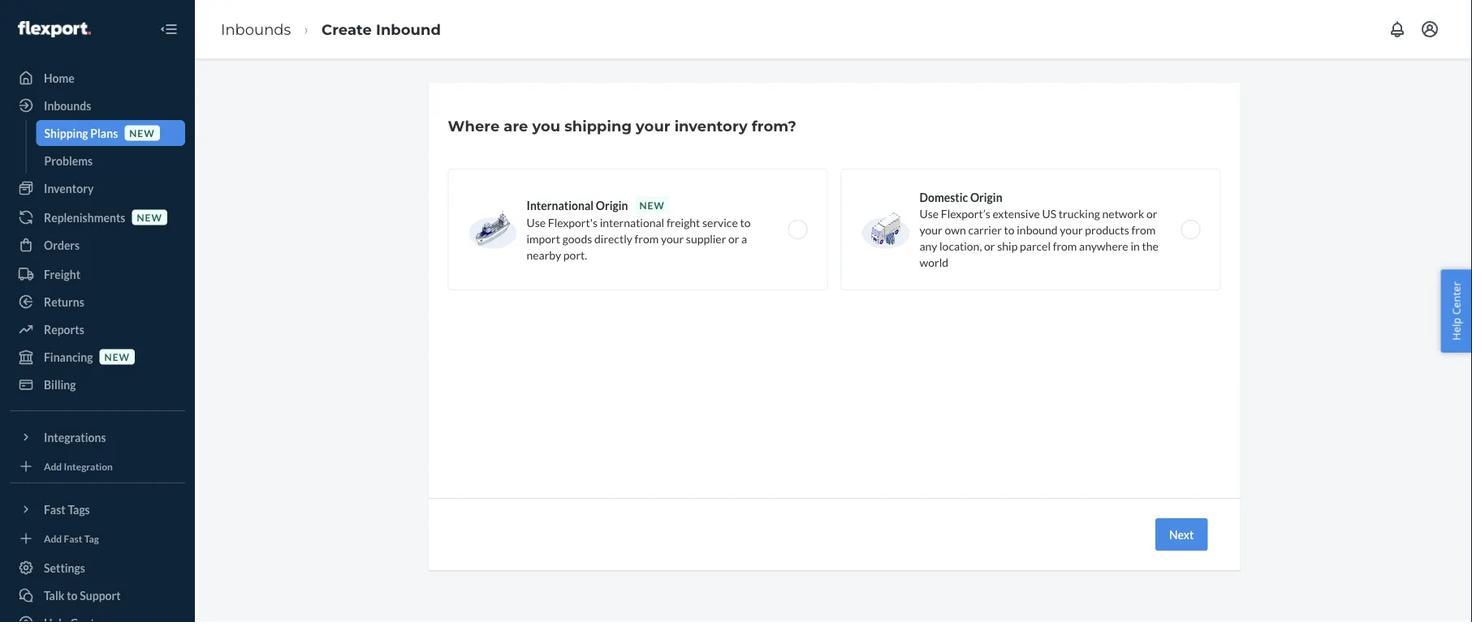 Task type: describe. For each thing, give the bounding box(es) containing it.
help
[[1449, 318, 1464, 341]]

0 horizontal spatial inbounds link
[[10, 93, 185, 119]]

you
[[532, 117, 561, 135]]

billing
[[44, 378, 76, 392]]

domestic origin use flexport's extensive us trucking network or your own carrier to inbound your products from any location, or ship parcel from anywhere in the world
[[920, 190, 1159, 269]]

create inbound link
[[322, 20, 441, 38]]

anywhere
[[1079, 239, 1129, 253]]

to inside the domestic origin use flexport's extensive us trucking network or your own carrier to inbound your products from any location, or ship parcel from anywhere in the world
[[1004, 223, 1015, 237]]

shipping plans
[[44, 126, 118, 140]]

1 horizontal spatial inbounds link
[[221, 20, 291, 38]]

your down trucking
[[1060, 223, 1083, 237]]

in
[[1131, 239, 1140, 253]]

world
[[920, 255, 949, 269]]

freight link
[[10, 262, 185, 288]]

directly
[[595, 232, 633, 246]]

problems
[[44, 154, 93, 168]]

problems link
[[36, 148, 185, 174]]

import
[[527, 232, 560, 246]]

create inbound
[[322, 20, 441, 38]]

new for replenishments
[[137, 212, 162, 223]]

fast tags button
[[10, 497, 185, 523]]

plans
[[90, 126, 118, 140]]

help center
[[1449, 282, 1464, 341]]

international
[[600, 216, 665, 229]]

financing
[[44, 350, 93, 364]]

supplier
[[686, 232, 726, 246]]

center
[[1449, 282, 1464, 315]]

open account menu image
[[1421, 19, 1440, 39]]

flexport's
[[548, 216, 598, 229]]

add fast tag
[[44, 533, 99, 545]]

home link
[[10, 65, 185, 91]]

talk to support
[[44, 589, 121, 603]]

to inside use flexport's international freight service to import goods directly from your supplier or a nearby port.
[[740, 216, 751, 229]]

fast tags
[[44, 503, 90, 517]]

are
[[504, 117, 528, 135]]

returns link
[[10, 289, 185, 315]]

shipping
[[44, 126, 88, 140]]

0 horizontal spatial inbounds
[[44, 99, 91, 112]]

close navigation image
[[159, 19, 179, 39]]

the
[[1142, 239, 1159, 253]]

home
[[44, 71, 75, 85]]

help center button
[[1441, 270, 1473, 353]]

inventory link
[[10, 175, 185, 201]]

orders link
[[10, 232, 185, 258]]

location,
[[940, 239, 982, 253]]

new for financing
[[104, 351, 130, 363]]

use flexport's international freight service to import goods directly from your supplier or a nearby port.
[[527, 216, 751, 262]]

add for add fast tag
[[44, 533, 62, 545]]

a
[[742, 232, 747, 246]]

extensive
[[993, 207, 1040, 221]]

freight
[[44, 268, 80, 281]]

integration
[[64, 461, 113, 473]]

2 horizontal spatial from
[[1132, 223, 1156, 237]]

reports
[[44, 323, 84, 337]]

add fast tag link
[[10, 530, 185, 549]]

next button
[[1156, 519, 1208, 552]]



Task type: vqa. For each thing, say whether or not it's contained in the screenshot.
Learn more
no



Task type: locate. For each thing, give the bounding box(es) containing it.
use down domestic on the top
[[920, 207, 939, 221]]

or right 'network'
[[1147, 207, 1158, 221]]

0 horizontal spatial from
[[635, 232, 659, 246]]

port.
[[564, 248, 587, 262]]

your down freight
[[661, 232, 684, 246]]

0 horizontal spatial or
[[729, 232, 739, 246]]

from up the
[[1132, 223, 1156, 237]]

add for add integration
[[44, 461, 62, 473]]

2 horizontal spatial or
[[1147, 207, 1158, 221]]

service
[[703, 216, 738, 229]]

or inside use flexport's international freight service to import goods directly from your supplier or a nearby port.
[[729, 232, 739, 246]]

flexport's
[[941, 207, 991, 221]]

or down "carrier"
[[984, 239, 995, 253]]

inventory
[[44, 182, 94, 195]]

origin
[[971, 190, 1003, 204], [596, 199, 628, 212]]

where
[[448, 117, 500, 135]]

your inside use flexport's international freight service to import goods directly from your supplier or a nearby port.
[[661, 232, 684, 246]]

nearby
[[527, 248, 561, 262]]

your up any
[[920, 223, 943, 237]]

international origin
[[527, 199, 628, 212]]

replenishments
[[44, 211, 125, 225]]

integrations button
[[10, 425, 185, 451]]

orders
[[44, 238, 80, 252]]

fast left tags
[[44, 503, 66, 517]]

goods
[[563, 232, 592, 246]]

your right shipping at the top of page
[[636, 117, 671, 135]]

or left a
[[729, 232, 739, 246]]

1 horizontal spatial or
[[984, 239, 995, 253]]

use inside the domestic origin use flexport's extensive us trucking network or your own carrier to inbound your products from any location, or ship parcel from anywhere in the world
[[920, 207, 939, 221]]

your
[[636, 117, 671, 135], [920, 223, 943, 237], [1060, 223, 1083, 237], [661, 232, 684, 246]]

to inside 'button'
[[67, 589, 78, 603]]

parcel
[[1020, 239, 1051, 253]]

support
[[80, 589, 121, 603]]

trucking
[[1059, 207, 1100, 221]]

freight
[[667, 216, 700, 229]]

inbound
[[1017, 223, 1058, 237]]

1 vertical spatial add
[[44, 533, 62, 545]]

1 horizontal spatial from
[[1053, 239, 1077, 253]]

inbound
[[376, 20, 441, 38]]

0 vertical spatial fast
[[44, 503, 66, 517]]

1 horizontal spatial to
[[740, 216, 751, 229]]

fast left tag
[[64, 533, 82, 545]]

1 vertical spatial inbounds
[[44, 99, 91, 112]]

new down reports link
[[104, 351, 130, 363]]

settings link
[[10, 556, 185, 582]]

new up orders link
[[137, 212, 162, 223]]

from down 'international'
[[635, 232, 659, 246]]

to
[[740, 216, 751, 229], [1004, 223, 1015, 237], [67, 589, 78, 603]]

from right parcel
[[1053, 239, 1077, 253]]

inbounds inside breadcrumbs navigation
[[221, 20, 291, 38]]

0 horizontal spatial origin
[[596, 199, 628, 212]]

own
[[945, 223, 966, 237]]

billing link
[[10, 372, 185, 398]]

2 horizontal spatial to
[[1004, 223, 1015, 237]]

fast
[[44, 503, 66, 517], [64, 533, 82, 545]]

1 vertical spatial fast
[[64, 533, 82, 545]]

new right "plans"
[[129, 127, 155, 139]]

inbounds
[[221, 20, 291, 38], [44, 99, 91, 112]]

1 horizontal spatial use
[[920, 207, 939, 221]]

open notifications image
[[1388, 19, 1408, 39]]

flexport logo image
[[18, 21, 91, 37]]

1 horizontal spatial inbounds
[[221, 20, 291, 38]]

create
[[322, 20, 372, 38]]

0 vertical spatial add
[[44, 461, 62, 473]]

add inside "link"
[[44, 533, 62, 545]]

to up a
[[740, 216, 751, 229]]

or
[[1147, 207, 1158, 221], [729, 232, 739, 246], [984, 239, 995, 253]]

new up 'international'
[[640, 199, 665, 211]]

inbounds link
[[221, 20, 291, 38], [10, 93, 185, 119]]

0 horizontal spatial use
[[527, 216, 546, 229]]

origin for domestic
[[971, 190, 1003, 204]]

1 add from the top
[[44, 461, 62, 473]]

use
[[920, 207, 939, 221], [527, 216, 546, 229]]

fast inside "link"
[[64, 533, 82, 545]]

talk to support button
[[10, 583, 185, 609]]

from
[[1132, 223, 1156, 237], [635, 232, 659, 246], [1053, 239, 1077, 253]]

to up "ship"
[[1004, 223, 1015, 237]]

integrations
[[44, 431, 106, 445]]

from inside use flexport's international freight service to import goods directly from your supplier or a nearby port.
[[635, 232, 659, 246]]

international
[[527, 199, 594, 212]]

settings
[[44, 562, 85, 575]]

use inside use flexport's international freight service to import goods directly from your supplier or a nearby port.
[[527, 216, 546, 229]]

any
[[920, 239, 938, 253]]

shipping
[[565, 117, 632, 135]]

origin up 'international'
[[596, 199, 628, 212]]

fast inside dropdown button
[[44, 503, 66, 517]]

breadcrumbs navigation
[[208, 6, 454, 53]]

add left integration
[[44, 461, 62, 473]]

0 vertical spatial inbounds link
[[221, 20, 291, 38]]

2 add from the top
[[44, 533, 62, 545]]

new for shipping plans
[[129, 127, 155, 139]]

1 vertical spatial inbounds link
[[10, 93, 185, 119]]

reports link
[[10, 317, 185, 343]]

where are you shipping your inventory from?
[[448, 117, 797, 135]]

talk
[[44, 589, 65, 603]]

1 horizontal spatial origin
[[971, 190, 1003, 204]]

network
[[1103, 207, 1145, 221]]

us
[[1042, 207, 1057, 221]]

tags
[[68, 503, 90, 517]]

add up settings
[[44, 533, 62, 545]]

origin up flexport's
[[971, 190, 1003, 204]]

domestic
[[920, 190, 968, 204]]

from?
[[752, 117, 797, 135]]

origin for international
[[596, 199, 628, 212]]

next
[[1170, 528, 1194, 542]]

add integration link
[[10, 457, 185, 477]]

0 vertical spatial inbounds
[[221, 20, 291, 38]]

use up 'import'
[[527, 216, 546, 229]]

inventory
[[675, 117, 748, 135]]

carrier
[[968, 223, 1002, 237]]

ship
[[998, 239, 1018, 253]]

new for international origin
[[640, 199, 665, 211]]

returns
[[44, 295, 84, 309]]

add integration
[[44, 461, 113, 473]]

0 horizontal spatial to
[[67, 589, 78, 603]]

to right the talk
[[67, 589, 78, 603]]

products
[[1085, 223, 1130, 237]]

origin inside the domestic origin use flexport's extensive us trucking network or your own carrier to inbound your products from any location, or ship parcel from anywhere in the world
[[971, 190, 1003, 204]]

add
[[44, 461, 62, 473], [44, 533, 62, 545]]

tag
[[84, 533, 99, 545]]

new
[[129, 127, 155, 139], [640, 199, 665, 211], [137, 212, 162, 223], [104, 351, 130, 363]]



